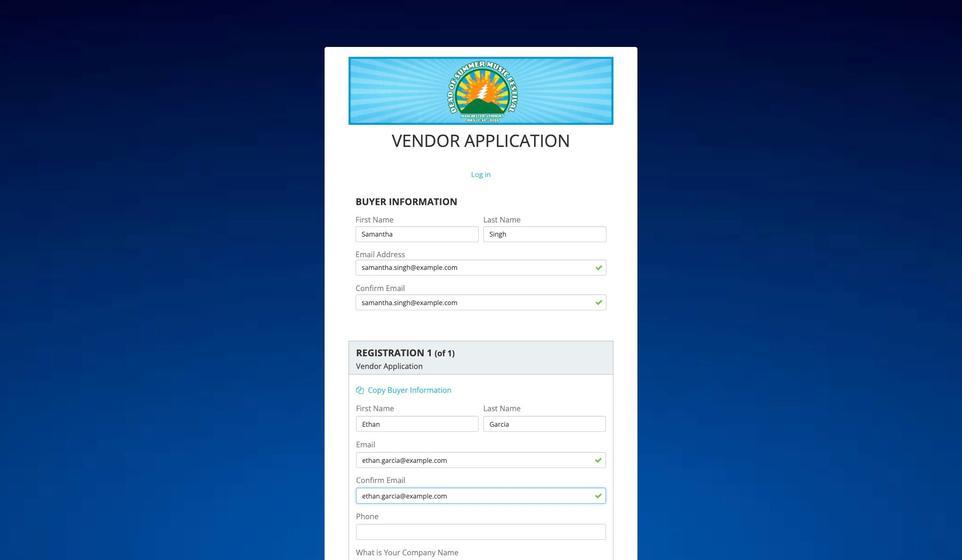 Task type: locate. For each thing, give the bounding box(es) containing it.
1 vertical spatial check image
[[595, 299, 603, 307]]

check image
[[595, 264, 603, 271], [595, 299, 603, 307], [595, 493, 602, 500]]

files o image
[[356, 387, 364, 394]]

None email field
[[356, 260, 606, 276], [356, 295, 606, 311], [356, 453, 606, 469], [356, 488, 606, 504], [356, 260, 606, 276], [356, 295, 606, 311], [356, 453, 606, 469], [356, 488, 606, 504]]

None text field
[[483, 226, 606, 242], [356, 416, 479, 432], [483, 416, 606, 432], [356, 524, 606, 540], [483, 226, 606, 242], [356, 416, 479, 432], [483, 416, 606, 432], [356, 524, 606, 540]]

None text field
[[356, 226, 479, 242]]



Task type: vqa. For each thing, say whether or not it's contained in the screenshot.
Enter code text box
no



Task type: describe. For each thing, give the bounding box(es) containing it.
check image
[[595, 457, 602, 464]]

0 vertical spatial check image
[[595, 264, 603, 271]]

2 vertical spatial check image
[[595, 493, 602, 500]]



